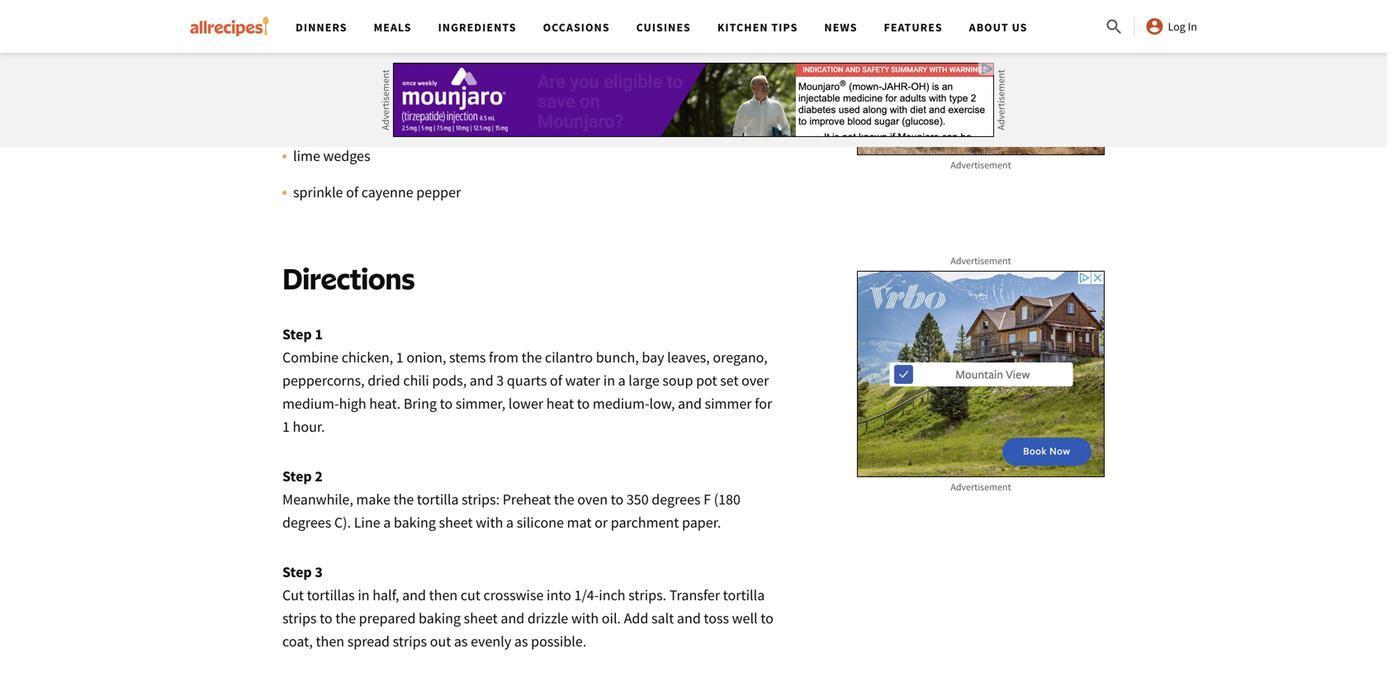 Task type: vqa. For each thing, say whether or not it's contained in the screenshot.
"CROSSWISE"
yes



Task type: locate. For each thing, give the bounding box(es) containing it.
2 horizontal spatial a
[[618, 371, 626, 390]]

into
[[547, 586, 572, 605]]

account image
[[1145, 17, 1165, 36]]

simmer,
[[456, 394, 506, 413]]

the up quarts
[[522, 348, 542, 367]]

about
[[970, 20, 1009, 35]]

baking up out at the left bottom of the page
[[419, 609, 461, 628]]

oregano,
[[713, 348, 768, 367]]

cheese,
[[488, 87, 535, 106]]

0 horizontal spatial cilantro
[[351, 51, 399, 69]]

0 horizontal spatial 1
[[283, 417, 290, 436]]

medium- down large
[[593, 394, 650, 413]]

1 horizontal spatial cilantro
[[545, 348, 593, 367]]

or
[[355, 87, 368, 106], [595, 513, 608, 532]]

as right out at the left bottom of the page
[[454, 632, 468, 651]]

0 horizontal spatial a
[[383, 513, 391, 532]]

sliced
[[293, 14, 329, 33]]

strips.
[[629, 586, 667, 605]]

sprinkle of cayenne pepper
[[293, 183, 461, 201]]

3
[[497, 371, 504, 390]]

a right line
[[383, 513, 391, 532]]

0 horizontal spatial medium-
[[283, 394, 339, 413]]

as
[[325, 110, 339, 129], [454, 632, 468, 651], [515, 632, 528, 651]]

lime wedges
[[293, 147, 371, 165]]

cuisines
[[637, 20, 691, 35]]

1 vertical spatial tortilla
[[723, 586, 765, 605]]

0 horizontal spatial tortilla
[[417, 490, 459, 509]]

sheet down cut
[[464, 609, 498, 628]]

0 vertical spatial degrees
[[652, 490, 701, 509]]

paper.
[[682, 513, 721, 532]]

350
[[627, 490, 649, 509]]

the
[[522, 348, 542, 367], [394, 490, 414, 509], [554, 490, 575, 509], [336, 609, 356, 628]]

from
[[489, 348, 519, 367]]

onion,
[[407, 348, 446, 367]]

1 vertical spatial of
[[550, 371, 563, 390]]

then
[[429, 586, 458, 605], [316, 632, 345, 651]]

medium-
[[283, 394, 339, 413], [593, 394, 650, 413]]

in
[[604, 371, 615, 390], [358, 586, 370, 605]]

1 vertical spatial then
[[316, 632, 345, 651]]

over
[[742, 371, 769, 390]]

as inside shredded or crumbled mexican cheese, such as cotija
[[325, 110, 339, 129]]

combine chicken, 1 onion, stems from the cilantro bunch, bay leaves, oregano, peppercorns, dried chili pods, and 3 quarts of water in a large soup pot set over medium-high heat. bring to simmer, lower heat to medium-low, and simmer for 1 hour.
[[283, 348, 773, 436]]

1 horizontal spatial degrees
[[652, 490, 701, 509]]

1 horizontal spatial 1
[[396, 348, 404, 367]]

search image
[[1105, 17, 1125, 37]]

1 vertical spatial degrees
[[283, 513, 331, 532]]

1 left hour.
[[283, 417, 290, 436]]

as right such
[[325, 110, 339, 129]]

and
[[470, 371, 494, 390], [678, 394, 702, 413], [402, 586, 426, 605], [501, 609, 525, 628], [677, 609, 701, 628]]

meanwhile,
[[283, 490, 353, 509]]

mexican
[[434, 87, 485, 106]]

advertisement region
[[857, 0, 1105, 155], [393, 63, 995, 137], [857, 271, 1105, 477]]

1 horizontal spatial then
[[429, 586, 458, 605]]

or right mat
[[595, 513, 608, 532]]

cilantro
[[351, 51, 399, 69], [545, 348, 593, 367]]

tortilla left strips:
[[417, 490, 459, 509]]

a left large
[[618, 371, 626, 390]]

with down 1/4-
[[572, 609, 599, 628]]

baking right line
[[394, 513, 436, 532]]

tortilla up well
[[723, 586, 765, 605]]

cilantro up 'water'
[[545, 348, 593, 367]]

tortilla inside cut tortillas in half, and then cut crosswise into 1/4-inch strips. transfer tortilla strips to the prepared baking sheet and drizzle with oil. add salt and toss well to coat, then spread strips out as evenly as possible.
[[723, 586, 765, 605]]

such
[[293, 110, 322, 129]]

1 vertical spatial cilantro
[[545, 348, 593, 367]]

meanwhile, make the tortilla strips: preheat the oven to 350 degrees f (180 degrees c). line a baking sheet with a silicone mat or parchment paper.
[[283, 490, 741, 532]]

stems
[[449, 348, 486, 367]]

out
[[430, 632, 451, 651]]

1 horizontal spatial strips
[[393, 632, 427, 651]]

or up cotija
[[355, 87, 368, 106]]

0 vertical spatial or
[[355, 87, 368, 106]]

0 vertical spatial of
[[346, 183, 359, 201]]

the inside cut tortillas in half, and then cut crosswise into 1/4-inch strips. transfer tortilla strips to the prepared baking sheet and drizzle with oil. add salt and toss well to coat, then spread strips out as evenly as possible.
[[336, 609, 356, 628]]

0 vertical spatial baking
[[394, 513, 436, 532]]

of right sprinkle
[[346, 183, 359, 201]]

and down crosswise
[[501, 609, 525, 628]]

in
[[1188, 19, 1198, 34]]

of inside combine chicken, 1 onion, stems from the cilantro bunch, bay leaves, oregano, peppercorns, dried chili pods, and 3 quarts of water in a large soup pot set over medium-high heat. bring to simmer, lower heat to medium-low, and simmer for 1 hour.
[[550, 371, 563, 390]]

of
[[346, 183, 359, 201], [550, 371, 563, 390]]

0 horizontal spatial as
[[325, 110, 339, 129]]

leaves,
[[668, 348, 710, 367]]

0 horizontal spatial strips
[[283, 609, 317, 628]]

in left half,
[[358, 586, 370, 605]]

1 vertical spatial in
[[358, 586, 370, 605]]

then right coat,
[[316, 632, 345, 651]]

heat.
[[369, 394, 401, 413]]

a
[[618, 371, 626, 390], [383, 513, 391, 532], [506, 513, 514, 532]]

1 left onion,
[[396, 348, 404, 367]]

cotija
[[342, 110, 376, 129]]

water
[[566, 371, 601, 390]]

baking inside cut tortillas in half, and then cut crosswise into 1/4-inch strips. transfer tortilla strips to the prepared baking sheet and drizzle with oil. add salt and toss well to coat, then spread strips out as evenly as possible.
[[419, 609, 461, 628]]

kitchen tips
[[718, 20, 798, 35]]

1 horizontal spatial of
[[550, 371, 563, 390]]

navigation containing dinners
[[283, 0, 1105, 53]]

dried
[[368, 371, 400, 390]]

bunch,
[[596, 348, 639, 367]]

0 horizontal spatial in
[[358, 586, 370, 605]]

chili
[[403, 371, 429, 390]]

chopped cilantro
[[293, 51, 399, 69]]

a down preheat
[[506, 513, 514, 532]]

then left cut
[[429, 586, 458, 605]]

1 vertical spatial sheet
[[464, 609, 498, 628]]

1 horizontal spatial medium-
[[593, 394, 650, 413]]

tips
[[772, 20, 798, 35]]

0 horizontal spatial degrees
[[283, 513, 331, 532]]

features link
[[884, 20, 943, 35]]

1
[[396, 348, 404, 367], [283, 417, 290, 436]]

in down bunch,
[[604, 371, 615, 390]]

navigation
[[283, 0, 1105, 53]]

to
[[440, 394, 453, 413], [577, 394, 590, 413], [611, 490, 624, 509], [320, 609, 333, 628], [761, 609, 774, 628]]

line
[[354, 513, 381, 532]]

to down "tortillas"
[[320, 609, 333, 628]]

bay
[[642, 348, 665, 367]]

0 vertical spatial in
[[604, 371, 615, 390]]

meals
[[374, 20, 412, 35]]

1 horizontal spatial or
[[595, 513, 608, 532]]

the down "tortillas"
[[336, 609, 356, 628]]

sheet down strips:
[[439, 513, 473, 532]]

0 vertical spatial sheet
[[439, 513, 473, 532]]

lime
[[293, 147, 320, 165]]

as right evenly
[[515, 632, 528, 651]]

high
[[339, 394, 366, 413]]

occasions
[[543, 20, 610, 35]]

0 horizontal spatial with
[[476, 513, 503, 532]]

to left 350
[[611, 490, 624, 509]]

1 horizontal spatial with
[[572, 609, 599, 628]]

medium- up hour.
[[283, 394, 339, 413]]

mat
[[567, 513, 592, 532]]

chopped
[[293, 51, 348, 69]]

and down soup
[[678, 394, 702, 413]]

(180
[[714, 490, 741, 509]]

1 horizontal spatial a
[[506, 513, 514, 532]]

oil.
[[602, 609, 621, 628]]

spread
[[348, 632, 390, 651]]

bring
[[404, 394, 437, 413]]

degrees
[[652, 490, 701, 509], [283, 513, 331, 532]]

degrees down meanwhile,
[[283, 513, 331, 532]]

1 vertical spatial baking
[[419, 609, 461, 628]]

sheet inside cut tortillas in half, and then cut crosswise into 1/4-inch strips. transfer tortilla strips to the prepared baking sheet and drizzle with oil. add salt and toss well to coat, then spread strips out as evenly as possible.
[[464, 609, 498, 628]]

sheet inside meanwhile, make the tortilla strips: preheat the oven to 350 degrees f (180 degrees c). line a baking sheet with a silicone mat or parchment paper.
[[439, 513, 473, 532]]

with inside cut tortillas in half, and then cut crosswise into 1/4-inch strips. transfer tortilla strips to the prepared baking sheet and drizzle with oil. add salt and toss well to coat, then spread strips out as evenly as possible.
[[572, 609, 599, 628]]

strips
[[283, 609, 317, 628], [393, 632, 427, 651]]

quarts
[[507, 371, 547, 390]]

0 vertical spatial tortilla
[[417, 490, 459, 509]]

degrees left f at right
[[652, 490, 701, 509]]

drizzle
[[528, 609, 569, 628]]

of up heat
[[550, 371, 563, 390]]

strips left out at the left bottom of the page
[[393, 632, 427, 651]]

0 horizontal spatial or
[[355, 87, 368, 106]]

with
[[476, 513, 503, 532], [572, 609, 599, 628]]

1 vertical spatial with
[[572, 609, 599, 628]]

0 vertical spatial with
[[476, 513, 503, 532]]

sliced avocado
[[293, 14, 385, 33]]

with down strips:
[[476, 513, 503, 532]]

or inside meanwhile, make the tortilla strips: preheat the oven to 350 degrees f (180 degrees c). line a baking sheet with a silicone mat or parchment paper.
[[595, 513, 608, 532]]

sheet
[[439, 513, 473, 532], [464, 609, 498, 628]]

and left 3
[[470, 371, 494, 390]]

cayenne
[[362, 183, 414, 201]]

1 horizontal spatial in
[[604, 371, 615, 390]]

1 medium- from the left
[[283, 394, 339, 413]]

directions
[[283, 261, 415, 296]]

0 vertical spatial 1
[[396, 348, 404, 367]]

1 horizontal spatial tortilla
[[723, 586, 765, 605]]

cilantro down meals link
[[351, 51, 399, 69]]

strips up coat,
[[283, 609, 317, 628]]

1 vertical spatial or
[[595, 513, 608, 532]]

log in
[[1169, 19, 1198, 34]]

or inside shredded or crumbled mexican cheese, such as cotija
[[355, 87, 368, 106]]



Task type: describe. For each thing, give the bounding box(es) containing it.
0 vertical spatial cilantro
[[351, 51, 399, 69]]

crumbled
[[371, 87, 431, 106]]

combine
[[283, 348, 339, 367]]

wedges
[[323, 147, 371, 165]]

peppercorns,
[[283, 371, 365, 390]]

shredded
[[293, 87, 352, 106]]

in inside cut tortillas in half, and then cut crosswise into 1/4-inch strips. transfer tortilla strips to the prepared baking sheet and drizzle with oil. add salt and toss well to coat, then spread strips out as evenly as possible.
[[358, 586, 370, 605]]

1/4-
[[575, 586, 599, 605]]

tortillas
[[307, 586, 355, 605]]

the up mat
[[554, 490, 575, 509]]

silicone
[[517, 513, 564, 532]]

cut
[[461, 586, 481, 605]]

the right the make
[[394, 490, 414, 509]]

low,
[[650, 394, 675, 413]]

0 vertical spatial then
[[429, 586, 458, 605]]

dinners
[[296, 20, 347, 35]]

cut
[[283, 586, 304, 605]]

soup
[[663, 371, 693, 390]]

sprinkle
[[293, 183, 343, 201]]

crosswise
[[484, 586, 544, 605]]

strips:
[[462, 490, 500, 509]]

half,
[[373, 586, 399, 605]]

1 horizontal spatial as
[[454, 632, 468, 651]]

to down 'water'
[[577, 394, 590, 413]]

make
[[356, 490, 391, 509]]

2 horizontal spatial as
[[515, 632, 528, 651]]

to right well
[[761, 609, 774, 628]]

oven
[[578, 490, 608, 509]]

tortilla inside meanwhile, make the tortilla strips: preheat the oven to 350 degrees f (180 degrees c). line a baking sheet with a silicone mat or parchment paper.
[[417, 490, 459, 509]]

shredded or crumbled mexican cheese, such as cotija
[[293, 87, 535, 129]]

transfer
[[670, 586, 720, 605]]

evenly
[[471, 632, 512, 651]]

salt
[[652, 609, 674, 628]]

hour.
[[293, 417, 325, 436]]

inch
[[599, 586, 626, 605]]

a inside combine chicken, 1 onion, stems from the cilantro bunch, bay leaves, oregano, peppercorns, dried chili pods, and 3 quarts of water in a large soup pot set over medium-high heat. bring to simmer, lower heat to medium-low, and simmer for 1 hour.
[[618, 371, 626, 390]]

home image
[[190, 17, 269, 36]]

0 horizontal spatial then
[[316, 632, 345, 651]]

about us link
[[970, 20, 1028, 35]]

f
[[704, 490, 711, 509]]

cut tortillas in half, and then cut crosswise into 1/4-inch strips. transfer tortilla strips to the prepared baking sheet and drizzle with oil. add salt and toss well to coat, then spread strips out as evenly as possible.
[[283, 586, 774, 651]]

simmer
[[705, 394, 752, 413]]

chicken,
[[342, 348, 393, 367]]

prepared
[[359, 609, 416, 628]]

to inside meanwhile, make the tortilla strips: preheat the oven to 350 degrees f (180 degrees c). line a baking sheet with a silicone mat or parchment paper.
[[611, 490, 624, 509]]

and right half,
[[402, 586, 426, 605]]

ingredients link
[[438, 20, 517, 35]]

for
[[755, 394, 773, 413]]

log in link
[[1145, 17, 1198, 36]]

well
[[732, 609, 758, 628]]

0 horizontal spatial of
[[346, 183, 359, 201]]

to down the pods,
[[440, 394, 453, 413]]

kitchen tips link
[[718, 20, 798, 35]]

2 medium- from the left
[[593, 394, 650, 413]]

kitchen
[[718, 20, 769, 35]]

heat
[[547, 394, 574, 413]]

add
[[624, 609, 649, 628]]

1 vertical spatial 1
[[283, 417, 290, 436]]

occasions link
[[543, 20, 610, 35]]

preheat
[[503, 490, 551, 509]]

set
[[720, 371, 739, 390]]

baking inside meanwhile, make the tortilla strips: preheat the oven to 350 degrees f (180 degrees c). line a baking sheet with a silicone mat or parchment paper.
[[394, 513, 436, 532]]

us
[[1012, 20, 1028, 35]]

in inside combine chicken, 1 onion, stems from the cilantro bunch, bay leaves, oregano, peppercorns, dried chili pods, and 3 quarts of water in a large soup pot set over medium-high heat. bring to simmer, lower heat to medium-low, and simmer for 1 hour.
[[604, 371, 615, 390]]

1 vertical spatial strips
[[393, 632, 427, 651]]

toss
[[704, 609, 729, 628]]

pods,
[[432, 371, 467, 390]]

coat,
[[283, 632, 313, 651]]

pepper
[[417, 183, 461, 201]]

cuisines link
[[637, 20, 691, 35]]

about us
[[970, 20, 1028, 35]]

news link
[[825, 20, 858, 35]]

cilantro inside combine chicken, 1 onion, stems from the cilantro bunch, bay leaves, oregano, peppercorns, dried chili pods, and 3 quarts of water in a large soup pot set over medium-high heat. bring to simmer, lower heat to medium-low, and simmer for 1 hour.
[[545, 348, 593, 367]]

pot
[[696, 371, 717, 390]]

avocado
[[332, 14, 385, 33]]

news
[[825, 20, 858, 35]]

with inside meanwhile, make the tortilla strips: preheat the oven to 350 degrees f (180 degrees c). line a baking sheet with a silicone mat or parchment paper.
[[476, 513, 503, 532]]

log
[[1169, 19, 1186, 34]]

meals link
[[374, 20, 412, 35]]

parchment
[[611, 513, 679, 532]]

and down transfer
[[677, 609, 701, 628]]

c).
[[334, 513, 351, 532]]

0 vertical spatial strips
[[283, 609, 317, 628]]

the inside combine chicken, 1 onion, stems from the cilantro bunch, bay leaves, oregano, peppercorns, dried chili pods, and 3 quarts of water in a large soup pot set over medium-high heat. bring to simmer, lower heat to medium-low, and simmer for 1 hour.
[[522, 348, 542, 367]]



